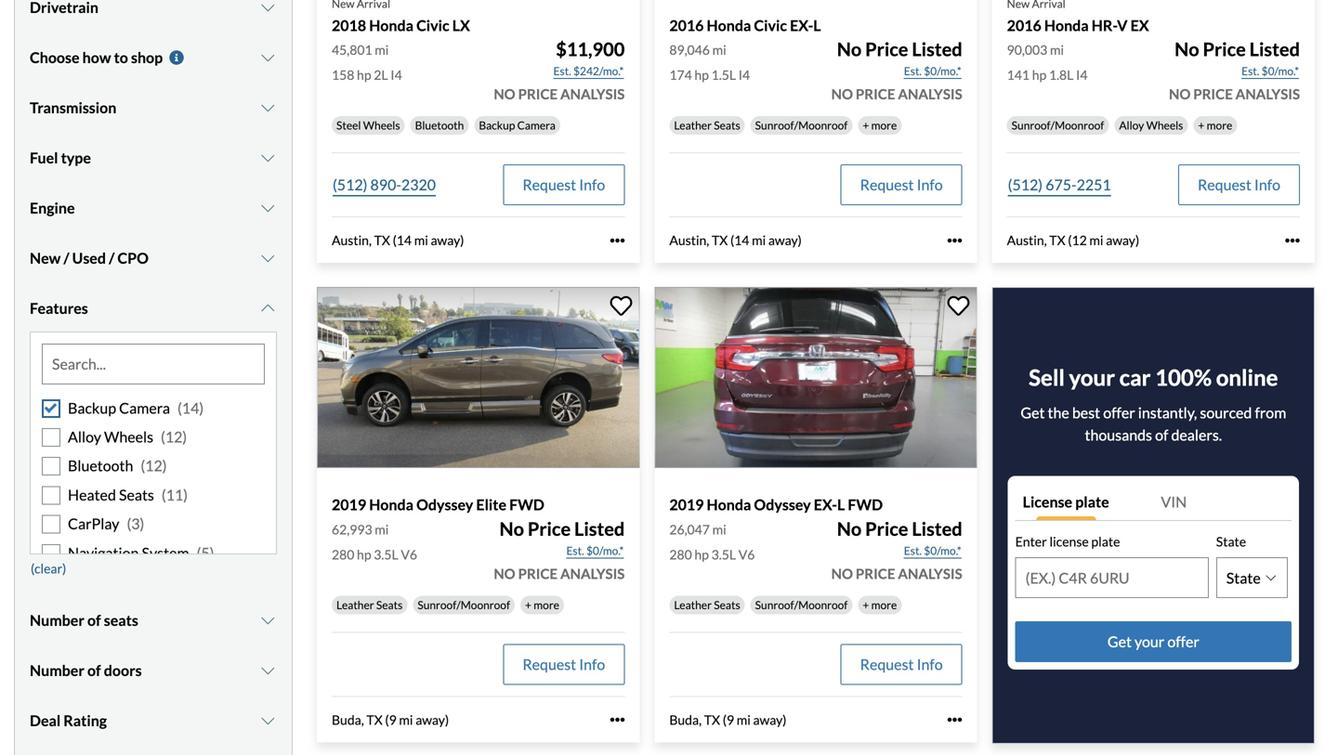 Task type: vqa. For each thing, say whether or not it's contained in the screenshot.
1st '(14' from the right
yes



Task type: locate. For each thing, give the bounding box(es) containing it.
info
[[579, 176, 606, 194], [917, 176, 943, 194], [1255, 176, 1281, 194], [579, 656, 606, 674], [917, 656, 943, 674]]

tab list
[[1016, 484, 1292, 521]]

camera down $11,900 est. $242/mo.* no price analysis
[[518, 119, 556, 132]]

chevron down image inside engine dropdown button
[[259, 201, 277, 216]]

2 (9 from the left
[[723, 713, 735, 728]]

leather down 62,993 mi 280 hp 3.5l v6
[[337, 599, 374, 612]]

90,003 mi 141 hp 1.8l i4
[[1008, 42, 1088, 83]]

1 vertical spatial alloy
[[68, 428, 101, 446]]

1 buda, from the left
[[332, 713, 364, 728]]

0 horizontal spatial 3.5l
[[374, 547, 399, 563]]

tx for 2019 honda odyssey elite fwd
[[367, 713, 383, 728]]

2016
[[670, 16, 704, 34], [1008, 16, 1042, 34]]

0 horizontal spatial (14
[[393, 233, 412, 248]]

get inside button
[[1108, 633, 1132, 651]]

price for 2019 honda odyssey elite fwd
[[528, 518, 571, 541]]

2 buda, tx (9 mi away) from the left
[[670, 713, 787, 728]]

get for get your offer
[[1108, 633, 1132, 651]]

austin, for $11,900
[[332, 233, 372, 248]]

1 horizontal spatial camera
[[518, 119, 556, 132]]

i4 right the 1.5l
[[739, 67, 750, 83]]

0 vertical spatial get
[[1021, 404, 1045, 422]]

0 horizontal spatial 280
[[332, 547, 355, 563]]

leather down 174
[[674, 119, 712, 132]]

honda for 2019 honda odyssey ex-l fwd
[[707, 496, 752, 514]]

hp down 26,047
[[695, 547, 709, 563]]

ellipsis h image
[[610, 233, 625, 248], [948, 233, 963, 248], [1286, 233, 1301, 248]]

honda left "hr-"
[[1045, 16, 1089, 34]]

leather seats for 2019 honda odyssey ex-l fwd
[[674, 599, 741, 612]]

2 chevron down image from the top
[[259, 301, 277, 316]]

odyssey up 26,047 mi 280 hp 3.5l v6
[[754, 496, 811, 514]]

vin
[[1162, 493, 1188, 512]]

ex-
[[790, 16, 814, 34], [814, 496, 838, 514]]

1 horizontal spatial civic
[[754, 16, 787, 34]]

3.5l for 2019 honda odyssey elite fwd
[[374, 547, 399, 563]]

hr-
[[1092, 16, 1118, 34]]

2018 honda civic lx
[[332, 16, 470, 34]]

honda up 89,046 mi 174 hp 1.5l i4 at the top of the page
[[707, 16, 752, 34]]

backup
[[479, 119, 515, 132], [68, 399, 116, 417]]

backup down $11,900 est. $242/mo.* no price analysis
[[479, 119, 515, 132]]

1 horizontal spatial (14
[[731, 233, 750, 248]]

3.5l inside 62,993 mi 280 hp 3.5l v6
[[374, 547, 399, 563]]

hp
[[357, 67, 372, 83], [695, 67, 709, 83], [1033, 67, 1047, 83], [357, 547, 372, 563], [695, 547, 709, 563]]

i4 right 1.8l
[[1077, 67, 1088, 83]]

sunroof/moonroof for 2019 honda odyssey ex-l fwd
[[756, 599, 848, 612]]

4 chevron down image from the top
[[259, 201, 277, 216]]

license
[[1050, 534, 1089, 550]]

2 austin, from the left
[[670, 233, 710, 248]]

chevron down image inside 'deal rating' dropdown button
[[259, 714, 277, 729]]

bluetooth for bluetooth (12)
[[68, 457, 133, 475]]

0 horizontal spatial odyssey
[[417, 496, 474, 514]]

0 horizontal spatial 2016
[[670, 16, 704, 34]]

wheels for alloy wheels (12)
[[104, 428, 153, 446]]

backup for backup camera (14)
[[68, 399, 116, 417]]

2 (512) from the left
[[1008, 176, 1043, 194]]

(512) inside (512) 890-2320 button
[[333, 176, 368, 194]]

1 horizontal spatial /
[[109, 249, 115, 267]]

1 horizontal spatial buda,
[[670, 713, 702, 728]]

features
[[30, 299, 88, 317]]

2016 up 89,046
[[670, 16, 704, 34]]

1 horizontal spatial 2016
[[1008, 16, 1042, 34]]

odyssey for elite
[[417, 496, 474, 514]]

0 vertical spatial chevron down image
[[259, 0, 277, 15]]

1 horizontal spatial ellipsis h image
[[948, 233, 963, 248]]

0 vertical spatial of
[[1156, 426, 1169, 445]]

seats down 26,047 mi 280 hp 3.5l v6
[[714, 599, 741, 612]]

3 austin, from the left
[[1008, 233, 1047, 248]]

2 ellipsis h image from the left
[[948, 233, 963, 248]]

1 horizontal spatial 2019
[[670, 496, 704, 514]]

tx for 2019 honda odyssey ex-l fwd
[[705, 713, 721, 728]]

request info button
[[503, 165, 625, 206], [841, 165, 963, 206], [1179, 165, 1301, 206], [503, 645, 625, 686], [841, 645, 963, 686]]

2019
[[332, 496, 366, 514], [670, 496, 704, 514]]

price for 2019 honda odyssey elite fwd
[[518, 566, 558, 582]]

leather seats
[[674, 119, 741, 132], [337, 599, 403, 612], [674, 599, 741, 612]]

license plate tab
[[1016, 484, 1154, 521]]

3 chevron down image from the top
[[259, 150, 277, 165]]

1 vertical spatial ex-
[[814, 496, 838, 514]]

2 v6 from the left
[[739, 547, 755, 563]]

request for 2019 honda odyssey ex-l fwd
[[861, 656, 914, 674]]

2 horizontal spatial ellipsis h image
[[1286, 233, 1301, 248]]

honda
[[369, 16, 414, 34], [707, 16, 752, 34], [1045, 16, 1089, 34], [369, 496, 414, 514], [707, 496, 752, 514]]

2019 up 62,993
[[332, 496, 366, 514]]

hp inside 26,047 mi 280 hp 3.5l v6
[[695, 547, 709, 563]]

chevron down image inside features dropdown button
[[259, 301, 277, 316]]

1 vertical spatial your
[[1135, 633, 1165, 651]]

2 civic from the left
[[754, 16, 787, 34]]

alloy for alloy wheels
[[1120, 119, 1145, 132]]

mi inside 62,993 mi 280 hp 3.5l v6
[[375, 522, 389, 538]]

0 horizontal spatial buda,
[[332, 713, 364, 728]]

get for get the best offer instantly, sourced from thousands of dealers.
[[1021, 404, 1045, 422]]

0 horizontal spatial 2019
[[332, 496, 366, 514]]

0 horizontal spatial backup
[[68, 399, 116, 417]]

$0/mo.* for 2016 honda civic ex-l
[[924, 64, 962, 78]]

alloy wheels
[[1120, 119, 1184, 132]]

camera for backup camera (14)
[[119, 399, 170, 417]]

1 vertical spatial offer
[[1168, 633, 1200, 651]]

0 horizontal spatial l
[[814, 16, 822, 34]]

l
[[814, 16, 822, 34], [838, 496, 845, 514]]

1 horizontal spatial wheels
[[363, 119, 400, 132]]

(512) left 675-
[[1008, 176, 1043, 194]]

6 chevron down image from the top
[[259, 613, 277, 628]]

ellipsis h image
[[610, 713, 625, 728], [948, 713, 963, 728]]

hp for 2019 honda odyssey ex-l fwd
[[695, 547, 709, 563]]

offer
[[1104, 404, 1136, 422], [1168, 633, 1200, 651]]

chevron down image for new / used / cpo
[[259, 251, 277, 266]]

0 vertical spatial offer
[[1104, 404, 1136, 422]]

honda for 2016 honda civic ex-l
[[707, 16, 752, 34]]

3 chevron down image from the top
[[259, 714, 277, 729]]

from
[[1256, 404, 1287, 422]]

7 chevron down image from the top
[[259, 664, 277, 679]]

backup up alloy wheels (12)
[[68, 399, 116, 417]]

1 (512) from the left
[[333, 176, 368, 194]]

2 chevron down image from the top
[[259, 100, 277, 115]]

2 number from the top
[[30, 662, 84, 680]]

away)
[[431, 233, 464, 248], [769, 233, 802, 248], [1107, 233, 1140, 248], [416, 713, 449, 728], [754, 713, 787, 728]]

1 horizontal spatial odyssey
[[754, 496, 811, 514]]

listed for 2016 honda civic ex-l
[[912, 38, 963, 61]]

0 vertical spatial plate
[[1076, 493, 1110, 512]]

v6 down "2019 honda odyssey ex-l fwd"
[[739, 547, 755, 563]]

camera up alloy wheels (12)
[[119, 399, 170, 417]]

0 horizontal spatial austin, tx (14 mi away)
[[332, 233, 464, 248]]

2 (14 from the left
[[731, 233, 750, 248]]

sell
[[1029, 365, 1065, 391]]

alloy for alloy wheels (12)
[[68, 428, 101, 446]]

i4 right 2l
[[391, 67, 402, 83]]

2 odyssey from the left
[[754, 496, 811, 514]]

mi inside 45,801 mi 158 hp 2l i4
[[375, 42, 389, 58]]

your
[[1070, 365, 1116, 391], [1135, 633, 1165, 651]]

1 number from the top
[[30, 612, 84, 630]]

280 inside 26,047 mi 280 hp 3.5l v6
[[670, 547, 692, 563]]

best
[[1073, 404, 1101, 422]]

no
[[838, 38, 862, 61], [1175, 38, 1200, 61], [500, 518, 524, 541], [838, 518, 862, 541]]

hp down 62,993
[[357, 547, 372, 563]]

analysis
[[561, 86, 625, 102], [898, 86, 963, 102], [1236, 86, 1301, 102], [561, 566, 625, 582], [898, 566, 963, 582]]

offer inside button
[[1168, 633, 1200, 651]]

26,047 mi 280 hp 3.5l v6
[[670, 522, 755, 563]]

62,993
[[332, 522, 372, 538]]

(12) down "(14)"
[[161, 428, 187, 446]]

(12) up (11)
[[141, 457, 167, 475]]

1 horizontal spatial austin, tx (14 mi away)
[[670, 233, 802, 248]]

0 horizontal spatial bluetooth
[[68, 457, 133, 475]]

1 civic from the left
[[417, 16, 450, 34]]

2 ellipsis h image from the left
[[948, 713, 963, 728]]

1 horizontal spatial 3.5l
[[712, 547, 736, 563]]

seats for 2019 honda odyssey ex-l fwd
[[714, 599, 741, 612]]

3.5l down 2019 honda odyssey elite fwd
[[374, 547, 399, 563]]

buda, tx (9 mi away) for 2019 honda odyssey elite fwd
[[332, 713, 449, 728]]

carplay (3)
[[68, 515, 144, 533]]

2 buda, from the left
[[670, 713, 702, 728]]

seats down 62,993 mi 280 hp 3.5l v6
[[376, 599, 403, 612]]

of
[[1156, 426, 1169, 445], [87, 612, 101, 630], [87, 662, 101, 680]]

buda, for 2019 honda odyssey ex-l fwd
[[670, 713, 702, 728]]

tx for 2016 honda civic ex-l
[[712, 233, 728, 248]]

hp right 141
[[1033, 67, 1047, 83]]

1 3.5l from the left
[[374, 547, 399, 563]]

get down enter license plate field on the right bottom
[[1108, 633, 1132, 651]]

bluetooth up 2320
[[415, 119, 464, 132]]

2016 for 2016 honda hr-v ex
[[1008, 16, 1042, 34]]

1 vertical spatial number
[[30, 662, 84, 680]]

civic
[[417, 16, 450, 34], [754, 16, 787, 34]]

of left doors
[[87, 662, 101, 680]]

honda right '2018' on the left
[[369, 16, 414, 34]]

2016 honda civic ex-l
[[670, 16, 822, 34]]

est. inside $11,900 est. $242/mo.* no price analysis
[[554, 64, 572, 78]]

0 horizontal spatial offer
[[1104, 404, 1136, 422]]

transmission button
[[30, 84, 277, 131]]

your up best at the bottom right of page
[[1070, 365, 1116, 391]]

89,046
[[670, 42, 710, 58]]

(14
[[393, 233, 412, 248], [731, 233, 750, 248]]

modern steel 2019 honda odyssey elite fwd minivan front-wheel drive automatic image
[[317, 287, 640, 469]]

3.5l
[[374, 547, 399, 563], [712, 547, 736, 563]]

offer inside get the best offer instantly, sourced from thousands of dealers.
[[1104, 404, 1136, 422]]

174
[[670, 67, 692, 83]]

(14)
[[178, 399, 204, 417]]

of for seats
[[87, 612, 101, 630]]

1 ellipsis h image from the left
[[610, 713, 625, 728]]

0 horizontal spatial buda, tx (9 mi away)
[[332, 713, 449, 728]]

1 vertical spatial bluetooth
[[68, 457, 133, 475]]

2 horizontal spatial i4
[[1077, 67, 1088, 83]]

your for offer
[[1135, 633, 1165, 651]]

ex
[[1131, 16, 1150, 34]]

seats down the 1.5l
[[714, 119, 741, 132]]

hp right 174
[[695, 67, 709, 83]]

0 horizontal spatial camera
[[119, 399, 170, 417]]

your inside button
[[1135, 633, 1165, 651]]

1 horizontal spatial alloy
[[1120, 119, 1145, 132]]

carplay
[[68, 515, 119, 533]]

0 horizontal spatial /
[[64, 249, 69, 267]]

3.5l for 2019 honda odyssey ex-l fwd
[[712, 547, 736, 563]]

0 horizontal spatial austin,
[[332, 233, 372, 248]]

1 horizontal spatial ellipsis h image
[[948, 713, 963, 728]]

v6 inside 26,047 mi 280 hp 3.5l v6
[[739, 547, 755, 563]]

0 horizontal spatial fwd
[[510, 496, 545, 514]]

chevron down image for fuel type
[[259, 150, 277, 165]]

leather seats down 26,047 mi 280 hp 3.5l v6
[[674, 599, 741, 612]]

chevron down image inside number of seats dropdown button
[[259, 613, 277, 628]]

chevron down image inside fuel type 'dropdown button'
[[259, 150, 277, 165]]

675-
[[1046, 176, 1077, 194]]

1 horizontal spatial bluetooth
[[415, 119, 464, 132]]

0 vertical spatial alloy
[[1120, 119, 1145, 132]]

seats
[[104, 612, 138, 630]]

i4 inside 89,046 mi 174 hp 1.5l i4
[[739, 67, 750, 83]]

of inside get the best offer instantly, sourced from thousands of dealers.
[[1156, 426, 1169, 445]]

choose how to shop
[[30, 48, 163, 66]]

2 horizontal spatial wheels
[[1147, 119, 1184, 132]]

odyssey
[[417, 496, 474, 514], [754, 496, 811, 514]]

280 inside 62,993 mi 280 hp 3.5l v6
[[332, 547, 355, 563]]

1 vertical spatial of
[[87, 612, 101, 630]]

est.
[[554, 64, 572, 78], [904, 64, 922, 78], [1242, 64, 1260, 78], [567, 544, 584, 558], [904, 544, 922, 558]]

0 vertical spatial number
[[30, 612, 84, 630]]

1 ellipsis h image from the left
[[610, 233, 625, 248]]

2016 honda hr-v ex
[[1008, 16, 1150, 34]]

buda, tx (9 mi away)
[[332, 713, 449, 728], [670, 713, 787, 728]]

0 horizontal spatial i4
[[391, 67, 402, 83]]

2 vertical spatial chevron down image
[[259, 714, 277, 729]]

cpo
[[117, 249, 149, 267]]

away) for 2019 honda odyssey ex-l fwd
[[754, 713, 787, 728]]

0 vertical spatial your
[[1070, 365, 1116, 391]]

sell your car 100% online
[[1029, 365, 1279, 391]]

1 horizontal spatial 280
[[670, 547, 692, 563]]

2 2019 from the left
[[670, 496, 704, 514]]

1 horizontal spatial (512)
[[1008, 176, 1043, 194]]

of for doors
[[87, 662, 101, 680]]

0 horizontal spatial wheels
[[104, 428, 153, 446]]

1 vertical spatial camera
[[119, 399, 170, 417]]

2016 up 90,003
[[1008, 16, 1042, 34]]

1 horizontal spatial get
[[1108, 633, 1132, 651]]

mi
[[375, 42, 389, 58], [713, 42, 727, 58], [1051, 42, 1065, 58], [414, 233, 428, 248], [752, 233, 766, 248], [1090, 233, 1104, 248], [375, 522, 389, 538], [713, 522, 727, 538], [399, 713, 413, 728], [737, 713, 751, 728]]

0 vertical spatial camera
[[518, 119, 556, 132]]

hp left 2l
[[357, 67, 372, 83]]

0 horizontal spatial (9
[[385, 713, 397, 728]]

1 2016 from the left
[[670, 16, 704, 34]]

more for 2016 honda civic ex-l
[[872, 119, 897, 132]]

1 2019 from the left
[[332, 496, 366, 514]]

est. for 2019 honda odyssey ex-l fwd
[[904, 544, 922, 558]]

1 vertical spatial l
[[838, 496, 845, 514]]

(512) inside (512) 675-2251 'button'
[[1008, 176, 1043, 194]]

1 horizontal spatial l
[[838, 496, 845, 514]]

v6 down 2019 honda odyssey elite fwd
[[401, 547, 417, 563]]

honda for 2019 honda odyssey elite fwd
[[369, 496, 414, 514]]

5 chevron down image from the top
[[259, 251, 277, 266]]

chevron down image for number of doors
[[259, 664, 277, 679]]

1 horizontal spatial backup
[[479, 119, 515, 132]]

l for 2019 honda odyssey ex-l fwd
[[838, 496, 845, 514]]

austin, for no price listed
[[1008, 233, 1047, 248]]

ellipsis h image for no price listed
[[1286, 233, 1301, 248]]

chevron down image inside transmission dropdown button
[[259, 100, 277, 115]]

3 ellipsis h image from the left
[[1286, 233, 1301, 248]]

hp for 2019 honda odyssey elite fwd
[[357, 547, 372, 563]]

listed for 2019 honda odyssey elite fwd
[[575, 518, 625, 541]]

2019 up 26,047
[[670, 496, 704, 514]]

2 i4 from the left
[[739, 67, 750, 83]]

your down enter license plate field on the right bottom
[[1135, 633, 1165, 651]]

engine button
[[30, 185, 277, 231]]

number down (clear) "button" on the bottom of page
[[30, 612, 84, 630]]

away) for 2016 honda civic ex-l
[[769, 233, 802, 248]]

1 v6 from the left
[[401, 547, 417, 563]]

honda up 26,047 mi 280 hp 3.5l v6
[[707, 496, 752, 514]]

honda up 62,993 mi 280 hp 3.5l v6
[[369, 496, 414, 514]]

/ left cpo on the top left
[[109, 249, 115, 267]]

austin, tx (14 mi away)
[[332, 233, 464, 248], [670, 233, 802, 248]]

choose how to shop button
[[30, 34, 277, 81]]

2 fwd from the left
[[848, 496, 883, 514]]

2 vertical spatial of
[[87, 662, 101, 680]]

3.5l inside 26,047 mi 280 hp 3.5l v6
[[712, 547, 736, 563]]

1 280 from the left
[[332, 547, 355, 563]]

1 (14 from the left
[[393, 233, 412, 248]]

1 vertical spatial plate
[[1092, 534, 1121, 550]]

1 horizontal spatial i4
[[739, 67, 750, 83]]

number up deal rating
[[30, 662, 84, 680]]

civic for ex-
[[754, 16, 787, 34]]

i4 inside 45,801 mi 158 hp 2l i4
[[391, 67, 402, 83]]

i4
[[391, 67, 402, 83], [739, 67, 750, 83], [1077, 67, 1088, 83]]

chevron down image
[[259, 50, 277, 65], [259, 100, 277, 115], [259, 150, 277, 165], [259, 201, 277, 216], [259, 251, 277, 266], [259, 613, 277, 628], [259, 664, 277, 679]]

1 horizontal spatial buda, tx (9 mi away)
[[670, 713, 787, 728]]

0 horizontal spatial your
[[1070, 365, 1116, 391]]

0 horizontal spatial ellipsis h image
[[610, 713, 625, 728]]

sunroof/moonroof for 2019 honda odyssey elite fwd
[[418, 599, 510, 612]]

price inside $11,900 est. $242/mo.* no price analysis
[[518, 86, 558, 102]]

1 horizontal spatial (9
[[723, 713, 735, 728]]

price
[[866, 38, 909, 61], [1204, 38, 1247, 61], [528, 518, 571, 541], [866, 518, 909, 541]]

hp inside 62,993 mi 280 hp 3.5l v6
[[357, 547, 372, 563]]

chevron down image inside new / used / cpo dropdown button
[[259, 251, 277, 266]]

odyssey left elite
[[417, 496, 474, 514]]

leather for 2016 honda civic ex-l
[[674, 119, 712, 132]]

get inside get the best offer instantly, sourced from thousands of dealers.
[[1021, 404, 1045, 422]]

3.5l down "2019 honda odyssey ex-l fwd"
[[712, 547, 736, 563]]

0 horizontal spatial civic
[[417, 16, 450, 34]]

1 vertical spatial (12)
[[141, 457, 167, 475]]

2 horizontal spatial austin,
[[1008, 233, 1047, 248]]

hp inside 89,046 mi 174 hp 1.5l i4
[[695, 67, 709, 83]]

info for 2019 honda odyssey elite fwd
[[579, 656, 606, 674]]

tx
[[374, 233, 390, 248], [712, 233, 728, 248], [1050, 233, 1066, 248], [367, 713, 383, 728], [705, 713, 721, 728]]

est. $0/mo.* button for 2019 honda odyssey ex-l fwd
[[904, 542, 963, 561]]

0 vertical spatial ex-
[[790, 16, 814, 34]]

2 2016 from the left
[[1008, 16, 1042, 34]]

elite
[[476, 496, 507, 514]]

request info for 2019 honda odyssey ex-l fwd
[[861, 656, 943, 674]]

1 horizontal spatial austin,
[[670, 233, 710, 248]]

(9
[[385, 713, 397, 728], [723, 713, 735, 728]]

280 for 2019 honda odyssey elite fwd
[[332, 547, 355, 563]]

new / used / cpo
[[30, 249, 149, 267]]

request
[[523, 176, 577, 194], [861, 176, 914, 194], [1198, 176, 1252, 194], [523, 656, 577, 674], [861, 656, 914, 674]]

0 vertical spatial bluetooth
[[415, 119, 464, 132]]

seats up (3)
[[119, 486, 154, 504]]

ellipsis h image for 2019 honda odyssey ex-l fwd
[[948, 713, 963, 728]]

280 down 62,993
[[332, 547, 355, 563]]

+ for 2019 honda odyssey ex-l fwd
[[863, 599, 870, 612]]

2 280 from the left
[[670, 547, 692, 563]]

(clear)
[[31, 561, 66, 577]]

est. for 2016 honda civic ex-l
[[904, 64, 922, 78]]

1 chevron down image from the top
[[259, 0, 277, 15]]

1 (9 from the left
[[385, 713, 397, 728]]

leather seats down 62,993 mi 280 hp 3.5l v6
[[337, 599, 403, 612]]

leather
[[674, 119, 712, 132], [337, 599, 374, 612], [674, 599, 712, 612]]

1 vertical spatial get
[[1108, 633, 1132, 651]]

0 vertical spatial l
[[814, 16, 822, 34]]

1 vertical spatial backup
[[68, 399, 116, 417]]

ex- for odyssey
[[814, 496, 838, 514]]

0 horizontal spatial get
[[1021, 404, 1045, 422]]

0 horizontal spatial (512)
[[333, 176, 368, 194]]

0 horizontal spatial alloy
[[68, 428, 101, 446]]

leather seats down the 1.5l
[[674, 119, 741, 132]]

1 horizontal spatial fwd
[[848, 496, 883, 514]]

0 vertical spatial (12)
[[161, 428, 187, 446]]

away) for 2019 honda odyssey elite fwd
[[416, 713, 449, 728]]

1 austin, from the left
[[332, 233, 372, 248]]

1.8l
[[1050, 67, 1074, 83]]

1 vertical spatial chevron down image
[[259, 301, 277, 316]]

of down instantly,
[[1156, 426, 1169, 445]]

0 horizontal spatial ellipsis h image
[[610, 233, 625, 248]]

no for 2019 honda odyssey ex-l fwd
[[832, 566, 854, 582]]

2 austin, tx (14 mi away) from the left
[[670, 233, 802, 248]]

280 down 26,047
[[670, 547, 692, 563]]

3 i4 from the left
[[1077, 67, 1088, 83]]

1 horizontal spatial offer
[[1168, 633, 1200, 651]]

odyssey for ex-
[[754, 496, 811, 514]]

1 horizontal spatial v6
[[739, 547, 755, 563]]

no for 2019 honda odyssey ex-l fwd
[[838, 518, 862, 541]]

2 3.5l from the left
[[712, 547, 736, 563]]

leather down 26,047 mi 280 hp 3.5l v6
[[674, 599, 712, 612]]

mi inside 89,046 mi 174 hp 1.5l i4
[[713, 42, 727, 58]]

backup camera (14)
[[68, 399, 204, 417]]

leather for 2019 honda odyssey ex-l fwd
[[674, 599, 712, 612]]

price for 2019 honda odyssey ex-l fwd
[[856, 566, 896, 582]]

hp for 2016 honda civic ex-l
[[695, 67, 709, 83]]

chevron down image inside "number of doors" dropdown button
[[259, 664, 277, 679]]

1 i4 from the left
[[391, 67, 402, 83]]

request for 2019 honda odyssey elite fwd
[[523, 656, 577, 674]]

system
[[142, 544, 189, 562]]

0 horizontal spatial v6
[[401, 547, 417, 563]]

bluetooth up heated
[[68, 457, 133, 475]]

of left seats
[[87, 612, 101, 630]]

0 vertical spatial backup
[[479, 119, 515, 132]]

62,993 mi 280 hp 3.5l v6
[[332, 522, 417, 563]]

1 odyssey from the left
[[417, 496, 474, 514]]

1 buda, tx (9 mi away) from the left
[[332, 713, 449, 728]]

honda for 2018 honda civic lx
[[369, 16, 414, 34]]

(512) left "890-" on the top left of page
[[333, 176, 368, 194]]

1 horizontal spatial your
[[1135, 633, 1165, 651]]

get left the
[[1021, 404, 1045, 422]]

info circle image
[[168, 50, 186, 65]]

(12)
[[161, 428, 187, 446], [141, 457, 167, 475]]

chevron down image
[[259, 0, 277, 15], [259, 301, 277, 316], [259, 714, 277, 729]]

heated
[[68, 486, 116, 504]]

enter license plate
[[1016, 534, 1121, 550]]

i4 inside '90,003 mi 141 hp 1.8l i4'
[[1077, 67, 1088, 83]]

/ right new
[[64, 249, 69, 267]]

(clear) button
[[30, 555, 67, 583]]

v6 inside 62,993 mi 280 hp 3.5l v6
[[401, 547, 417, 563]]

buda, tx (9 mi away) for 2019 honda odyssey ex-l fwd
[[670, 713, 787, 728]]



Task type: describe. For each thing, give the bounding box(es) containing it.
the
[[1048, 404, 1070, 422]]

45,801
[[332, 42, 372, 58]]

+ more for 2019 honda odyssey elite fwd
[[525, 599, 560, 612]]

navigation system (5)
[[68, 544, 214, 562]]

fuel type
[[30, 149, 91, 167]]

v
[[1118, 16, 1128, 34]]

sourced
[[1201, 404, 1253, 422]]

v6 for elite
[[401, 547, 417, 563]]

(512) 675-2251 button
[[1008, 165, 1113, 206]]

enter
[[1016, 534, 1048, 550]]

no price listed est. $0/mo.* no price analysis for 2019 honda odyssey elite fwd
[[494, 518, 625, 582]]

bluetooth for bluetooth
[[415, 119, 464, 132]]

Search... field
[[43, 345, 264, 384]]

chevron down image for engine
[[259, 201, 277, 216]]

chevron down image for number of seats
[[259, 613, 277, 628]]

get your offer button
[[1016, 622, 1292, 663]]

280 for 2019 honda odyssey ex-l fwd
[[670, 547, 692, 563]]

890-
[[371, 176, 402, 194]]

2019 for 2019 honda odyssey ex-l fwd
[[670, 496, 704, 514]]

leather seats for 2019 honda odyssey elite fwd
[[337, 599, 403, 612]]

mi inside '90,003 mi 141 hp 1.8l i4'
[[1051, 42, 1065, 58]]

(5)
[[197, 544, 214, 562]]

no for 2016 honda civic ex-l
[[838, 38, 862, 61]]

wheels for alloy wheels
[[1147, 119, 1184, 132]]

(512) for no
[[1008, 176, 1043, 194]]

(11)
[[162, 486, 188, 504]]

mi inside 26,047 mi 280 hp 3.5l v6
[[713, 522, 727, 538]]

thousands
[[1085, 426, 1153, 445]]

Enter license plate field
[[1017, 559, 1208, 598]]

state
[[1217, 534, 1247, 550]]

license plate
[[1023, 493, 1110, 512]]

ellipsis h image for $11,900
[[610, 233, 625, 248]]

request info button for 2019 honda odyssey elite fwd
[[503, 645, 625, 686]]

+ more for 2016 honda civic ex-l
[[863, 119, 897, 132]]

est. $0/mo.* button for 2019 honda odyssey elite fwd
[[566, 542, 625, 561]]

1 chevron down image from the top
[[259, 50, 277, 65]]

1 / from the left
[[64, 249, 69, 267]]

90,003
[[1008, 42, 1048, 58]]

analysis inside $11,900 est. $242/mo.* no price analysis
[[561, 86, 625, 102]]

hp inside '90,003 mi 141 hp 1.8l i4'
[[1033, 67, 1047, 83]]

$11,900
[[556, 38, 625, 61]]

hp inside 45,801 mi 158 hp 2l i4
[[357, 67, 372, 83]]

sunroof/moonroof for 2016 honda civic ex-l
[[756, 119, 848, 132]]

l for 2016 honda civic ex-l
[[814, 16, 822, 34]]

honda for 2016 honda hr-v ex
[[1045, 16, 1089, 34]]

est. $0/mo.* button for 2016 honda civic ex-l
[[904, 62, 963, 81]]

$0/mo.* for 2019 honda odyssey elite fwd
[[587, 544, 624, 558]]

get the best offer instantly, sourced from thousands of dealers.
[[1021, 404, 1287, 445]]

deal
[[30, 712, 61, 730]]

i4 for 2018
[[391, 67, 402, 83]]

2016 for 2016 honda civic ex-l
[[670, 16, 704, 34]]

1 austin, tx (14 mi away) from the left
[[332, 233, 464, 248]]

$242/mo.*
[[574, 64, 624, 78]]

instantly,
[[1139, 404, 1198, 422]]

1 fwd from the left
[[510, 496, 545, 514]]

(9 for 2019 honda odyssey ex-l fwd
[[723, 713, 735, 728]]

1.5l
[[712, 67, 736, 83]]

141
[[1008, 67, 1030, 83]]

number of seats
[[30, 612, 138, 630]]

buda, for 2019 honda odyssey elite fwd
[[332, 713, 364, 728]]

features button
[[30, 285, 277, 332]]

no for 2019 honda odyssey elite fwd
[[500, 518, 524, 541]]

price for 2016 honda civic ex-l
[[856, 86, 896, 102]]

shop
[[131, 48, 163, 66]]

(512) 890-2320
[[333, 176, 436, 194]]

get your offer
[[1108, 633, 1200, 651]]

ex- for civic
[[790, 16, 814, 34]]

used
[[72, 249, 106, 267]]

heated seats (11)
[[68, 486, 188, 504]]

(12
[[1069, 233, 1088, 248]]

analysis for 2019 honda odyssey ex-l fwd
[[898, 566, 963, 582]]

more for 2019 honda odyssey ex-l fwd
[[872, 599, 897, 612]]

(3)
[[127, 515, 144, 533]]

vin tab
[[1154, 484, 1292, 521]]

backup for backup camera
[[479, 119, 515, 132]]

type
[[61, 149, 91, 167]]

+ for 2016 honda civic ex-l
[[863, 119, 870, 132]]

seats for 2019 honda odyssey elite fwd
[[376, 599, 403, 612]]

est. for 2019 honda odyssey elite fwd
[[567, 544, 584, 558]]

navigation
[[68, 544, 139, 562]]

seats for 2016 honda civic ex-l
[[714, 119, 741, 132]]

2l
[[374, 67, 388, 83]]

info for 2019 honda odyssey ex-l fwd
[[917, 656, 943, 674]]

number for number of seats
[[30, 612, 84, 630]]

request for 2016 honda civic ex-l
[[861, 176, 914, 194]]

price for 2019 honda odyssey ex-l fwd
[[866, 518, 909, 541]]

leather seats for 2016 honda civic ex-l
[[674, 119, 741, 132]]

bluetooth (12)
[[68, 457, 167, 475]]

number for number of doors
[[30, 662, 84, 680]]

100%
[[1156, 365, 1212, 391]]

no inside $11,900 est. $242/mo.* no price analysis
[[494, 86, 516, 102]]

your for car
[[1070, 365, 1116, 391]]

fuel
[[30, 149, 58, 167]]

2 / from the left
[[109, 249, 115, 267]]

steel
[[337, 119, 361, 132]]

chevron down image for features
[[259, 301, 277, 316]]

number of doors
[[30, 662, 142, 680]]

2251
[[1077, 176, 1112, 194]]

request info button for 2016 honda civic ex-l
[[841, 165, 963, 206]]

i4 for 2016
[[1077, 67, 1088, 83]]

2018
[[332, 16, 366, 34]]

plate inside license plate tab
[[1076, 493, 1110, 512]]

dealers.
[[1172, 426, 1223, 445]]

doors
[[104, 662, 142, 680]]

info for 2016 honda civic ex-l
[[917, 176, 943, 194]]

backup camera
[[479, 119, 556, 132]]

v6 for ex-
[[739, 547, 755, 563]]

request info button for 2019 honda odyssey ex-l fwd
[[841, 645, 963, 686]]

listed for 2019 honda odyssey ex-l fwd
[[912, 518, 963, 541]]

26,047
[[670, 522, 710, 538]]

ellipsis h image for 2019 honda odyssey elite fwd
[[610, 713, 625, 728]]

+ more for 2019 honda odyssey ex-l fwd
[[863, 599, 897, 612]]

no for 2019 honda odyssey elite fwd
[[494, 566, 516, 582]]

(512) 675-2251
[[1008, 176, 1112, 194]]

to
[[114, 48, 128, 66]]

new / used / cpo button
[[30, 235, 277, 282]]

lx
[[453, 16, 470, 34]]

89,046 mi 174 hp 1.5l i4
[[670, 42, 750, 83]]

request info for 2016 honda civic ex-l
[[861, 176, 943, 194]]

alloy wheels (12)
[[68, 428, 187, 446]]

license
[[1023, 493, 1073, 512]]

number of doors button
[[30, 648, 277, 694]]

(512) 890-2320 button
[[332, 165, 437, 206]]

more for 2019 honda odyssey elite fwd
[[534, 599, 560, 612]]

+ for 2019 honda odyssey elite fwd
[[525, 599, 532, 612]]

how
[[82, 48, 111, 66]]

choose
[[30, 48, 80, 66]]

deal rating button
[[30, 698, 277, 745]]

deal rating
[[30, 712, 107, 730]]

car
[[1120, 365, 1151, 391]]

2320
[[402, 176, 436, 194]]

analysis for 2019 honda odyssey elite fwd
[[561, 566, 625, 582]]

158
[[332, 67, 355, 83]]

leather for 2019 honda odyssey elite fwd
[[337, 599, 374, 612]]

fuel type button
[[30, 135, 277, 181]]

engine
[[30, 199, 75, 217]]

est. $242/mo.* button
[[553, 62, 625, 81]]

2019 honda odyssey ex-l fwd
[[670, 496, 883, 514]]

analysis for 2016 honda civic ex-l
[[898, 86, 963, 102]]

chevron down image for transmission
[[259, 100, 277, 115]]

$11,900 est. $242/mo.* no price analysis
[[494, 38, 625, 102]]

tab list containing license plate
[[1016, 484, 1292, 521]]

transmission
[[30, 98, 117, 116]]

(512) for $11,900
[[333, 176, 368, 194]]

new
[[30, 249, 61, 267]]

45,801 mi 158 hp 2l i4
[[332, 42, 402, 83]]

civic for lx
[[417, 16, 450, 34]]

steel wheels
[[337, 119, 400, 132]]



